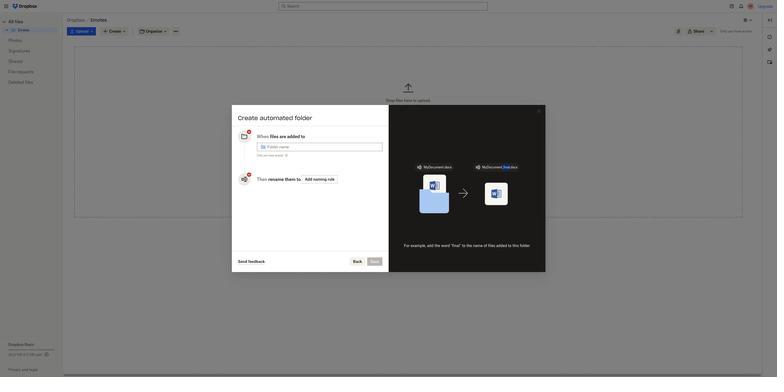 Task type: vqa. For each thing, say whether or not it's contained in the screenshot.
"Only You Have Access" within Create automated folder 'DIALOG'
yes



Task type: locate. For each thing, give the bounding box(es) containing it.
2
[[27, 353, 29, 357]]

have
[[735, 29, 742, 33], [269, 154, 275, 157]]

only
[[721, 29, 728, 33], [257, 154, 263, 157]]

0 vertical spatial and
[[388, 188, 395, 192]]

files for request
[[392, 173, 400, 178]]

files right name
[[489, 244, 496, 248]]

back button
[[350, 258, 366, 266]]

1 vertical spatial added
[[411, 173, 422, 178]]

only inside create automated folder dialog
[[257, 154, 263, 157]]

and
[[388, 188, 395, 192], [22, 368, 28, 373]]

be
[[405, 173, 410, 178]]

1 horizontal spatial dropbox
[[67, 18, 85, 23]]

emotes down 'all files'
[[18, 28, 29, 32]]

from right "import"
[[390, 159, 398, 163]]

for example, add the word "final" to the name of files added to this folder
[[404, 244, 530, 248]]

photos
[[8, 38, 22, 43]]

2 horizontal spatial the
[[467, 244, 473, 248]]

the for here
[[398, 104, 404, 109]]

and for manage
[[388, 188, 395, 192]]

2 horizontal spatial access
[[743, 29, 753, 33]]

0 horizontal spatial the
[[398, 104, 404, 109]]

send
[[238, 260, 248, 264]]

files right all in the top left of the page
[[15, 19, 23, 24]]

1 vertical spatial share
[[377, 188, 387, 192]]

1 horizontal spatial add
[[428, 244, 434, 248]]

1 vertical spatial access
[[275, 154, 284, 157]]

1 horizontal spatial access
[[411, 188, 423, 192]]

this
[[391, 144, 397, 148], [427, 173, 433, 178], [429, 188, 435, 192], [513, 244, 519, 248]]

add
[[305, 177, 313, 182]]

files for drop
[[396, 98, 404, 103]]

1 horizontal spatial you
[[729, 29, 734, 33]]

1 vertical spatial only you have access
[[257, 154, 284, 157]]

0 vertical spatial dropbox
[[67, 18, 85, 23]]

files down file requests link
[[25, 80, 33, 85]]

2 horizontal spatial added
[[497, 244, 508, 248]]

1 horizontal spatial of
[[484, 244, 488, 248]]

dropbox
[[67, 18, 85, 23], [8, 343, 24, 347]]

0 horizontal spatial add
[[410, 131, 417, 135]]

the right use
[[398, 104, 404, 109]]

added
[[287, 134, 300, 139], [411, 173, 422, 178], [497, 244, 508, 248]]

1 vertical spatial emotes
[[18, 28, 29, 32]]

share for share
[[694, 29, 705, 33]]

all files
[[8, 19, 23, 24]]

ways
[[396, 131, 405, 135]]

of left 2
[[23, 353, 26, 357]]

added right be
[[411, 173, 422, 178]]

drive
[[413, 159, 422, 163]]

upgrade link
[[759, 4, 774, 9]]

photos link
[[8, 35, 54, 46]]

access
[[377, 144, 390, 148]]

access inside create automated folder dialog
[[275, 154, 284, 157]]

have inside create automated folder dialog
[[269, 154, 275, 157]]

share inside 'button'
[[694, 29, 705, 33]]

dropbox left /
[[67, 18, 85, 23]]

open activity image
[[767, 59, 774, 65]]

and left legal
[[22, 368, 28, 373]]

share and manage access to this folder
[[377, 188, 446, 192]]

the left word
[[435, 244, 441, 248]]

mydocument
[[483, 165, 503, 169]]

the inside drop files here to upload, or use the 'upload' button
[[398, 104, 404, 109]]

1 vertical spatial have
[[269, 154, 275, 157]]

1 vertical spatial of
[[23, 353, 26, 357]]

1 horizontal spatial added
[[411, 173, 422, 178]]

content
[[418, 131, 432, 135]]

0 vertical spatial access
[[743, 29, 753, 33]]

files left be
[[392, 173, 400, 178]]

dropbox / emotes
[[67, 18, 107, 23]]

1 horizontal spatial emotes
[[91, 18, 107, 23]]

files inside "more ways to add content" element
[[392, 173, 400, 178]]

you
[[729, 29, 734, 33], [264, 154, 268, 157]]

0 horizontal spatial have
[[269, 154, 275, 157]]

requests
[[17, 69, 34, 75]]

files up use
[[396, 98, 404, 103]]

0 horizontal spatial emotes
[[18, 28, 29, 32]]

0 vertical spatial of
[[484, 244, 488, 248]]

from left your
[[409, 144, 417, 148]]

open details pane image
[[767, 17, 774, 23]]

all files link
[[8, 18, 63, 26]]

0 vertical spatial only you have access
[[721, 29, 753, 33]]

1 vertical spatial add
[[428, 244, 434, 248]]

of right name
[[484, 244, 488, 248]]

folder
[[295, 115, 313, 122], [398, 144, 408, 148], [434, 173, 444, 178], [436, 188, 446, 192], [520, 244, 530, 248]]

deleted files link
[[8, 77, 54, 88]]

this inside create automated folder dialog
[[513, 244, 519, 248]]

0 horizontal spatial from
[[390, 159, 398, 163]]

only you have access
[[721, 29, 753, 33], [257, 154, 284, 157]]

rename
[[269, 177, 284, 182]]

added right are at the top left of the page
[[287, 134, 300, 139]]

dropbox up 28.57
[[8, 343, 24, 347]]

dropbox link
[[67, 17, 85, 24]]

1 vertical spatial and
[[22, 368, 28, 373]]

0 vertical spatial have
[[735, 29, 742, 33]]

0 horizontal spatial only you have access
[[257, 154, 284, 157]]

basic
[[25, 343, 34, 347]]

0 vertical spatial from
[[409, 144, 417, 148]]

import from google drive
[[377, 159, 422, 163]]

share
[[694, 29, 705, 33], [377, 188, 387, 192]]

them
[[285, 177, 296, 182]]

import
[[377, 159, 389, 163]]

from
[[409, 144, 417, 148], [390, 159, 398, 163]]

used
[[35, 353, 42, 357]]

files inside drop files here to upload, or use the 'upload' button
[[396, 98, 404, 103]]

back
[[353, 260, 362, 264]]

and left manage
[[388, 188, 395, 192]]

access
[[743, 29, 753, 33], [275, 154, 284, 157], [411, 188, 423, 192]]

0 horizontal spatial access
[[275, 154, 284, 157]]

global header element
[[0, 0, 778, 13]]

1 vertical spatial only
[[257, 154, 263, 157]]

1 horizontal spatial and
[[388, 188, 395, 192]]

the
[[398, 104, 404, 109], [435, 244, 441, 248], [467, 244, 473, 248]]

1 vertical spatial from
[[390, 159, 398, 163]]

add
[[410, 131, 417, 135], [428, 244, 434, 248]]

access this folder from your desktop
[[377, 144, 441, 148]]

your
[[418, 144, 426, 148]]

emotes right /
[[91, 18, 107, 23]]

to inside drop files here to upload, or use the 'upload' button
[[413, 98, 417, 103]]

create
[[238, 115, 258, 122]]

get more space image
[[43, 352, 50, 358]]

only you have access inside create automated folder dialog
[[257, 154, 284, 157]]

0 vertical spatial added
[[287, 134, 300, 139]]

add inside create automated folder dialog
[[428, 244, 434, 248]]

2 vertical spatial access
[[411, 188, 423, 192]]

0 vertical spatial add
[[410, 131, 417, 135]]

share inside "more ways to add content" element
[[377, 188, 387, 192]]

2 vertical spatial added
[[497, 244, 508, 248]]

to
[[413, 98, 417, 103], [406, 131, 409, 135], [301, 134, 305, 139], [401, 173, 404, 178], [423, 173, 426, 178], [297, 177, 301, 182], [424, 188, 428, 192], [463, 244, 466, 248], [509, 244, 512, 248]]

then
[[257, 177, 268, 182]]

0 horizontal spatial of
[[23, 353, 26, 357]]

more ways to add content
[[386, 131, 432, 135]]

when
[[257, 134, 269, 139]]

1 horizontal spatial from
[[409, 144, 417, 148]]

emotes
[[91, 18, 107, 23], [18, 28, 29, 32]]

name
[[474, 244, 483, 248]]

0 vertical spatial share
[[694, 29, 705, 33]]

.docx
[[510, 165, 518, 169]]

share for share and manage access to this folder
[[377, 188, 387, 192]]

0 horizontal spatial and
[[22, 368, 28, 373]]

files inside tree
[[15, 19, 23, 24]]

0 vertical spatial only
[[721, 29, 728, 33]]

1 vertical spatial you
[[264, 154, 268, 157]]

files are added to
[[270, 134, 305, 139]]

add right the example,
[[428, 244, 434, 248]]

1 horizontal spatial share
[[694, 29, 705, 33]]

0 horizontal spatial you
[[264, 154, 268, 157]]

mydocument _final .docx
[[483, 165, 518, 169]]

files
[[15, 19, 23, 24], [25, 80, 33, 85], [396, 98, 404, 103], [270, 134, 279, 139], [392, 173, 400, 178], [489, 244, 496, 248]]

all
[[8, 19, 14, 24]]

emotes inside all files tree
[[18, 28, 29, 32]]

files for all
[[15, 19, 23, 24]]

the left name
[[467, 244, 473, 248]]

add left content
[[410, 131, 417, 135]]

/
[[87, 18, 89, 22]]

0 horizontal spatial only
[[257, 154, 263, 157]]

privacy and legal
[[8, 368, 38, 373]]

0 vertical spatial emotes
[[91, 18, 107, 23]]

0 horizontal spatial dropbox
[[8, 343, 24, 347]]

1 vertical spatial dropbox
[[8, 343, 24, 347]]

file requests
[[8, 69, 34, 75]]

deleted files
[[8, 80, 33, 85]]

send feedback
[[238, 260, 265, 264]]

added right name
[[497, 244, 508, 248]]

the for add
[[467, 244, 473, 248]]

and inside "more ways to add content" element
[[388, 188, 395, 192]]

naming
[[313, 177, 327, 182]]

0 horizontal spatial share
[[377, 188, 387, 192]]

emotes link
[[11, 27, 58, 33]]

use
[[391, 104, 397, 109]]



Task type: describe. For each thing, give the bounding box(es) containing it.
legal
[[29, 368, 38, 373]]

upload,
[[418, 98, 431, 103]]

upgrade
[[759, 4, 774, 9]]

more ways to add content element
[[364, 130, 453, 201]]

dropbox for dropbox / emotes
[[67, 18, 85, 23]]

google
[[399, 159, 412, 163]]

rule
[[328, 177, 335, 182]]

drop
[[386, 98, 395, 103]]

drop files here to upload, or use the 'upload' button
[[386, 98, 431, 109]]

request files to be added to this folder
[[377, 173, 444, 178]]

request
[[377, 173, 392, 178]]

files left are at the top left of the page
[[270, 134, 279, 139]]

dropbox for dropbox basic
[[8, 343, 24, 347]]

28.57
[[8, 353, 17, 357]]

added inside "more ways to add content" element
[[411, 173, 422, 178]]

Folder name text field
[[268, 144, 380, 150]]

shared
[[8, 59, 23, 64]]

access inside "more ways to add content" element
[[411, 188, 423, 192]]

here
[[405, 98, 413, 103]]

share button
[[685, 27, 708, 36]]

dropbox basic
[[8, 343, 34, 347]]

example,
[[411, 244, 427, 248]]

mydocument.docx
[[424, 165, 452, 169]]

word
[[442, 244, 450, 248]]

0 horizontal spatial added
[[287, 134, 300, 139]]

kb
[[17, 353, 22, 357]]

rename them to
[[269, 177, 301, 182]]

gb
[[29, 353, 34, 357]]

"final"
[[451, 244, 462, 248]]

deleted
[[8, 80, 24, 85]]

_final
[[503, 165, 510, 169]]

you inside create automated folder dialog
[[264, 154, 268, 157]]

0 vertical spatial you
[[729, 29, 734, 33]]

1 horizontal spatial only you have access
[[721, 29, 753, 33]]

1 horizontal spatial the
[[435, 244, 441, 248]]

file requests link
[[8, 67, 54, 77]]

automated
[[260, 115, 293, 122]]

28.57 kb of 2 gb used
[[8, 353, 42, 357]]

1 horizontal spatial have
[[735, 29, 742, 33]]

open pinned items image
[[767, 47, 774, 53]]

create automated folder
[[238, 115, 313, 122]]

1 horizontal spatial only
[[721, 29, 728, 33]]

files for deleted
[[25, 80, 33, 85]]

are
[[280, 134, 286, 139]]

send feedback button
[[238, 259, 265, 265]]

privacy and legal link
[[8, 368, 63, 373]]

or
[[387, 104, 390, 109]]

add naming rule
[[305, 177, 335, 182]]

feedback
[[248, 260, 265, 264]]

add naming rule button
[[302, 176, 338, 184]]

'upload'
[[405, 104, 419, 109]]

signatures
[[8, 48, 30, 54]]

open information panel image
[[767, 34, 774, 40]]

create automated folder dialog
[[232, 105, 546, 273]]

shared link
[[8, 56, 54, 67]]

dropbox logo - go to the homepage image
[[10, 2, 39, 10]]

and for legal
[[22, 368, 28, 373]]

of inside create automated folder dialog
[[484, 244, 488, 248]]

file
[[8, 69, 16, 75]]

more
[[386, 131, 395, 135]]

all files tree
[[1, 18, 63, 34]]

for
[[404, 244, 410, 248]]

desktop
[[427, 144, 441, 148]]

folder permissions image
[[285, 154, 289, 158]]

signatures link
[[8, 46, 54, 56]]

add inside "more ways to add content" element
[[410, 131, 417, 135]]

button
[[420, 104, 431, 109]]

manage
[[396, 188, 410, 192]]

privacy
[[8, 368, 21, 373]]



